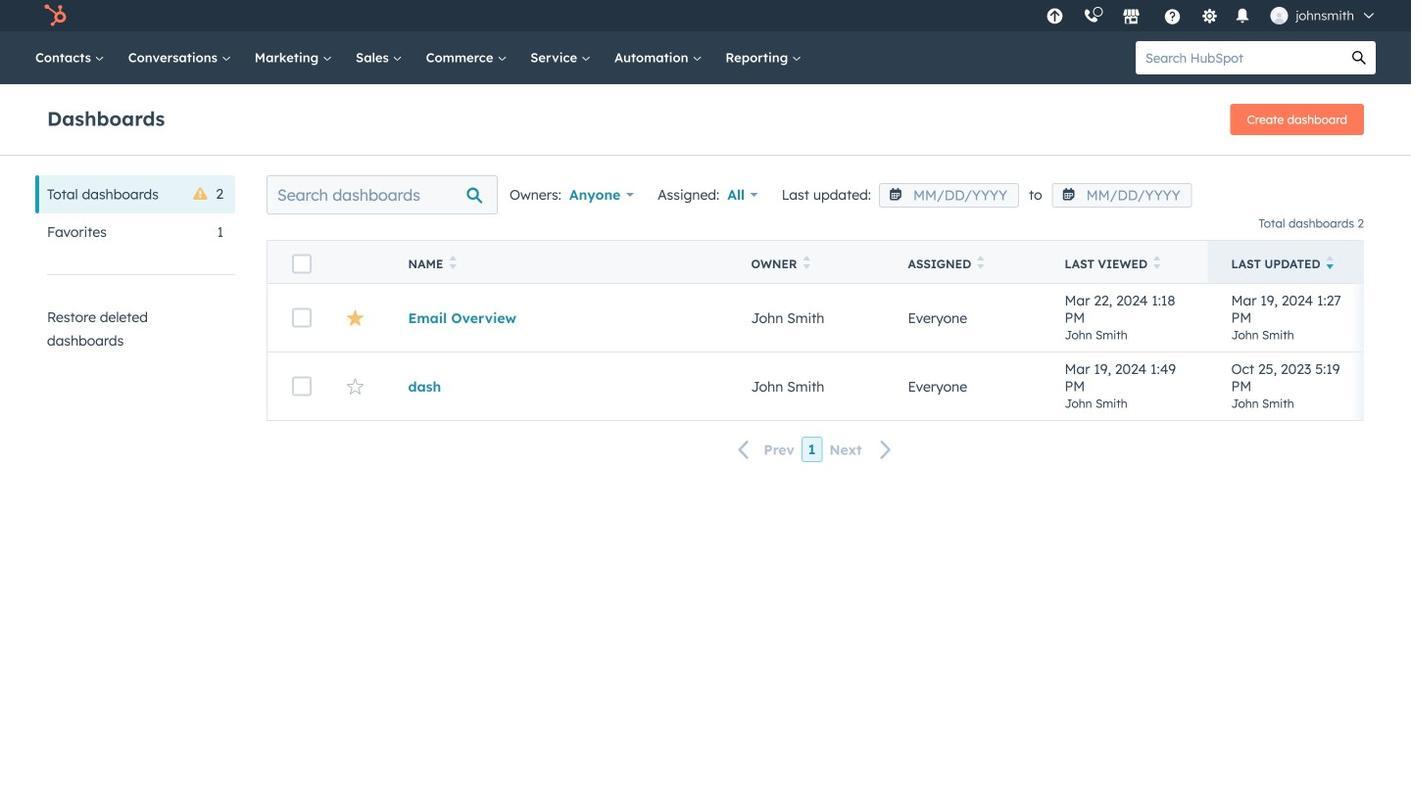 Task type: describe. For each thing, give the bounding box(es) containing it.
MM/DD/YYYY text field
[[879, 183, 1019, 208]]

4 press to sort. element from the left
[[1153, 256, 1161, 272]]

press to sort. image for fourth the press to sort. element
[[1153, 256, 1161, 269]]

press to sort. image for second the press to sort. element from right
[[977, 256, 984, 269]]

MM/DD/YYYY text field
[[1052, 183, 1192, 208]]

Search HubSpot search field
[[1136, 41, 1342, 74]]



Task type: locate. For each thing, give the bounding box(es) containing it.
2 press to sort. image from the left
[[977, 256, 984, 269]]

marketplaces image
[[1122, 9, 1140, 26]]

2 horizontal spatial press to sort. image
[[1153, 256, 1161, 269]]

1 press to sort. image from the left
[[449, 256, 457, 269]]

press to sort. image
[[803, 256, 810, 269]]

1 press to sort. element from the left
[[449, 256, 457, 272]]

press to sort. image down mm/dd/yyyy text field
[[1153, 256, 1161, 269]]

descending sort. press to sort ascending. element
[[1326, 256, 1334, 272]]

press to sort. image down mm/dd/yyyy text box
[[977, 256, 984, 269]]

Search dashboards search field
[[267, 175, 498, 215]]

john smith image
[[1270, 7, 1288, 24]]

3 press to sort. image from the left
[[1153, 256, 1161, 269]]

descending sort. press to sort ascending. image
[[1326, 256, 1334, 269]]

banner
[[47, 98, 1364, 135]]

press to sort. image down "search dashboards" 'search box'
[[449, 256, 457, 269]]

1 horizontal spatial press to sort. image
[[977, 256, 984, 269]]

menu
[[1036, 0, 1388, 31]]

0 horizontal spatial press to sort. image
[[449, 256, 457, 269]]

press to sort. image for fourth the press to sort. element from the right
[[449, 256, 457, 269]]

pagination navigation
[[267, 437, 1364, 463]]

2 press to sort. element from the left
[[803, 256, 810, 272]]

3 press to sort. element from the left
[[977, 256, 984, 272]]

press to sort. element
[[449, 256, 457, 272], [803, 256, 810, 272], [977, 256, 984, 272], [1153, 256, 1161, 272]]

press to sort. image
[[449, 256, 457, 269], [977, 256, 984, 269], [1153, 256, 1161, 269]]



Task type: vqa. For each thing, say whether or not it's contained in the screenshot.
Search SEARCH FIELD
no



